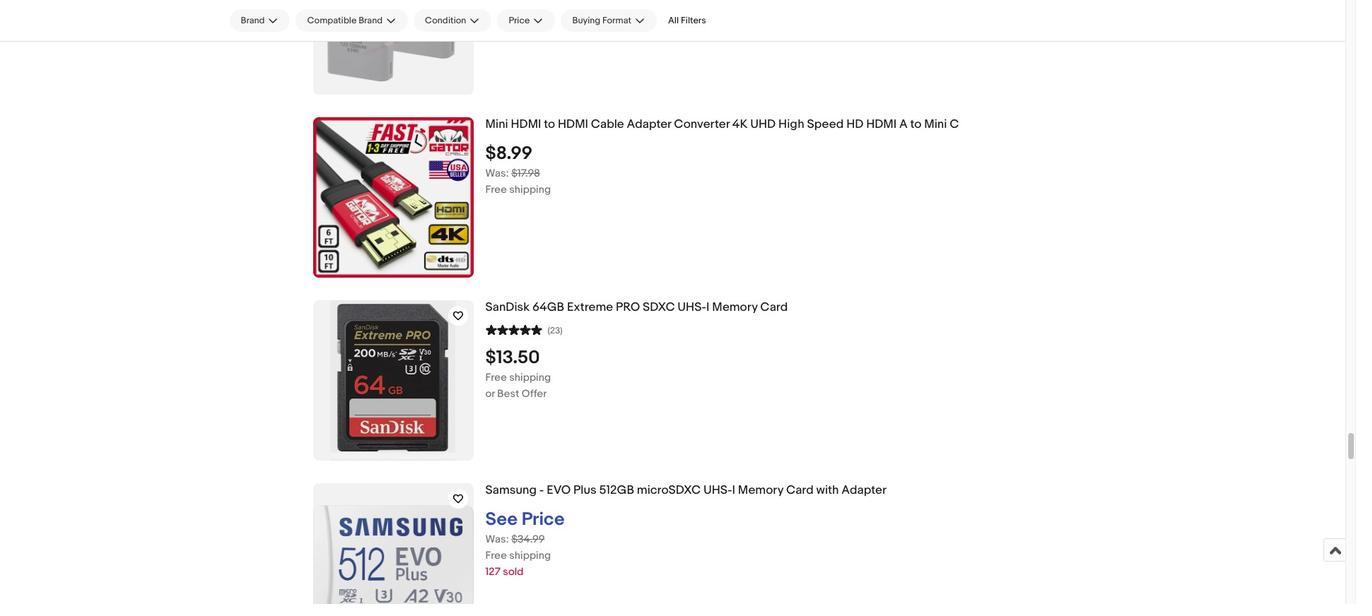 Task type: describe. For each thing, give the bounding box(es) containing it.
(23) link
[[486, 323, 563, 337]]

speed
[[807, 117, 844, 132]]

samsung - evo plus 512gb microsdxc uhs-i memory card with adapter
[[486, 484, 887, 498]]

2 mini from the left
[[925, 117, 947, 132]]

sdxc
[[643, 301, 675, 315]]

5 out of 5 stars image
[[486, 323, 542, 337]]

$13.50 free shipping or best offer
[[486, 347, 551, 401]]

1 vertical spatial i
[[733, 484, 736, 498]]

512gb
[[600, 484, 635, 498]]

64gb
[[533, 301, 565, 315]]

cable
[[591, 117, 624, 132]]

compatible brand
[[307, 15, 383, 26]]

card inside "link"
[[761, 301, 788, 315]]

uhd
[[751, 117, 776, 132]]

2 brand from the left
[[359, 15, 383, 26]]

2 to from the left
[[911, 117, 922, 132]]

was: inside $8.99 was: $17.98 free shipping
[[486, 167, 509, 180]]

price inside dropdown button
[[509, 15, 530, 26]]

price button
[[498, 9, 556, 32]]

0 horizontal spatial adapter
[[627, 117, 672, 132]]

127
[[486, 566, 501, 579]]

samsung - evo plus 512gb microsdxc uhs-i memory card with adapter link
[[486, 484, 1189, 499]]

all
[[669, 15, 679, 26]]

uhs- inside 'samsung - evo plus 512gb microsdxc uhs-i memory card with adapter' link
[[704, 484, 733, 498]]

was: inside see price was: $34.99 free shipping 127 sold
[[486, 533, 509, 547]]

sold inside see price was: $34.99 free shipping 127 sold
[[503, 566, 524, 579]]

price inside see price was: $34.99 free shipping 127 sold
[[522, 509, 565, 531]]

shipping inside $8.99 was: $17.98 free shipping
[[510, 183, 551, 197]]

buying format button
[[561, 9, 657, 32]]

samsung - evo plus 512gb microsdxc uhs-i memory card with adapter image
[[313, 505, 474, 605]]

mini hdmi to hdmi cable adapter converter 4k uhd high speed hd hdmi a to mini c link
[[486, 117, 1189, 132]]

1 horizontal spatial adapter
[[842, 484, 887, 498]]

condition button
[[414, 9, 492, 32]]

all filters
[[669, 15, 707, 26]]

1 hdmi from the left
[[511, 117, 542, 132]]

brand button
[[230, 9, 290, 32]]

condition
[[425, 15, 466, 26]]

shipping inside see price was: $34.99 free shipping 127 sold
[[510, 550, 551, 563]]

offer
[[522, 388, 547, 401]]

sandisk
[[486, 301, 530, 315]]

memory inside "link"
[[713, 301, 758, 315]]

with
[[817, 484, 839, 498]]

1 brand from the left
[[241, 15, 265, 26]]

converter
[[674, 117, 730, 132]]

compatible
[[307, 15, 357, 26]]

see price was: $34.99 free shipping 127 sold
[[486, 509, 565, 579]]

plus
[[574, 484, 597, 498]]



Task type: locate. For each thing, give the bounding box(es) containing it.
uhs- right microsdxc
[[704, 484, 733, 498]]

0 vertical spatial free
[[486, 183, 507, 197]]

uhs-
[[678, 301, 707, 315], [704, 484, 733, 498]]

2 was: from the top
[[486, 533, 509, 547]]

see price link
[[486, 509, 565, 531]]

$1.99 shipping 2,220 sold
[[486, 5, 554, 35]]

shipping inside $13.50 free shipping or best offer
[[510, 371, 551, 385]]

$1.99
[[486, 5, 510, 18]]

$17.98
[[512, 167, 540, 180]]

2 horizontal spatial hdmi
[[867, 117, 897, 132]]

memory
[[713, 301, 758, 315], [738, 484, 784, 498]]

adapter right with
[[842, 484, 887, 498]]

format
[[603, 15, 632, 26]]

to up $8.99 was: $17.98 free shipping on the left of page
[[544, 117, 555, 132]]

0 horizontal spatial brand
[[241, 15, 265, 26]]

compatible brand button
[[296, 9, 408, 32]]

shipping down $34.99
[[510, 550, 551, 563]]

i inside "link"
[[707, 301, 710, 315]]

0 horizontal spatial mini
[[486, 117, 508, 132]]

0 horizontal spatial to
[[544, 117, 555, 132]]

sandisk 64gb extreme pro sdxc uhs-i memory card
[[486, 301, 788, 315]]

1 horizontal spatial to
[[911, 117, 922, 132]]

0 horizontal spatial hdmi
[[511, 117, 542, 132]]

1 vertical spatial price
[[522, 509, 565, 531]]

free inside $13.50 free shipping or best offer
[[486, 371, 507, 385]]

$34.99
[[512, 533, 545, 547]]

-
[[540, 484, 544, 498]]

price
[[509, 15, 530, 26], [522, 509, 565, 531]]

mini left c
[[925, 117, 947, 132]]

was:
[[486, 167, 509, 180], [486, 533, 509, 547]]

evo
[[547, 484, 571, 498]]

free
[[486, 183, 507, 197], [486, 371, 507, 385], [486, 550, 507, 563]]

1 to from the left
[[544, 117, 555, 132]]

to right a
[[911, 117, 922, 132]]

0 vertical spatial memory
[[713, 301, 758, 315]]

2 free from the top
[[486, 371, 507, 385]]

shipping up offer
[[510, 371, 551, 385]]

1 vertical spatial free
[[486, 371, 507, 385]]

sold
[[516, 21, 536, 35], [503, 566, 524, 579]]

2,220
[[486, 21, 513, 35]]

2 hdmi from the left
[[558, 117, 589, 132]]

i right sdxc
[[707, 301, 710, 315]]

1 vertical spatial was:
[[486, 533, 509, 547]]

3 hdmi from the left
[[867, 117, 897, 132]]

to
[[544, 117, 555, 132], [911, 117, 922, 132]]

uhs- right sdxc
[[678, 301, 707, 315]]

sandisk 64gb extreme pro sdxc uhs-i memory card link
[[486, 301, 1189, 315]]

a
[[900, 117, 908, 132]]

free inside see price was: $34.99 free shipping 127 sold
[[486, 550, 507, 563]]

$13.50
[[486, 347, 540, 369]]

price right 'condition' dropdown button
[[509, 15, 530, 26]]

shipping
[[512, 5, 554, 18], [510, 183, 551, 197], [510, 371, 551, 385], [510, 550, 551, 563]]

shipping inside $1.99 shipping 2,220 sold
[[512, 5, 554, 18]]

sold inside $1.99 shipping 2,220 sold
[[516, 21, 536, 35]]

mini hdmi to hdmi cable adapter converter 4k uhd high speed hd hdmi a to mini c
[[486, 117, 960, 132]]

$8.99
[[486, 143, 533, 165]]

1 horizontal spatial hdmi
[[558, 117, 589, 132]]

was: down $8.99
[[486, 167, 509, 180]]

sandisk 64gb extreme pro sdxc uhs-i memory card image
[[330, 301, 457, 461]]

0 vertical spatial uhs-
[[678, 301, 707, 315]]

$8.99 was: $17.98 free shipping
[[486, 143, 551, 197]]

mini hdmi to hdmi cable adapter converter 4k uhd high speed hd hdmi a to mini c image
[[313, 117, 474, 278]]

was: down see
[[486, 533, 509, 547]]

hdmi
[[511, 117, 542, 132], [558, 117, 589, 132], [867, 117, 897, 132]]

uhs- inside the sandisk 64gb extreme pro sdxc uhs-i memory card "link"
[[678, 301, 707, 315]]

all filters button
[[663, 9, 712, 32]]

extreme
[[567, 301, 614, 315]]

0 vertical spatial i
[[707, 301, 710, 315]]

buying
[[573, 15, 601, 26]]

2pcs original nikon en-el14a battery for d5300 d5600 d5500 d3300 p7800 p7700 image
[[313, 0, 474, 95]]

hdmi left a
[[867, 117, 897, 132]]

card
[[761, 301, 788, 315], [787, 484, 814, 498]]

pro
[[616, 301, 640, 315]]

c
[[950, 117, 960, 132]]

0 vertical spatial adapter
[[627, 117, 672, 132]]

4k
[[733, 117, 748, 132]]

sold right 127 on the left of the page
[[503, 566, 524, 579]]

free up "or"
[[486, 371, 507, 385]]

adapter right cable
[[627, 117, 672, 132]]

microsdxc
[[637, 484, 701, 498]]

3 free from the top
[[486, 550, 507, 563]]

1 vertical spatial adapter
[[842, 484, 887, 498]]

mini
[[486, 117, 508, 132], [925, 117, 947, 132]]

0 horizontal spatial i
[[707, 301, 710, 315]]

buying format
[[573, 15, 632, 26]]

hdmi left cable
[[558, 117, 589, 132]]

mini up $8.99
[[486, 117, 508, 132]]

0 vertical spatial sold
[[516, 21, 536, 35]]

free down $8.99
[[486, 183, 507, 197]]

(23)
[[548, 325, 563, 337]]

sold right 2,220
[[516, 21, 536, 35]]

2 vertical spatial free
[[486, 550, 507, 563]]

1 mini from the left
[[486, 117, 508, 132]]

1 vertical spatial sold
[[503, 566, 524, 579]]

1 free from the top
[[486, 183, 507, 197]]

1 horizontal spatial mini
[[925, 117, 947, 132]]

1 vertical spatial uhs-
[[704, 484, 733, 498]]

shipping down $17.98
[[510, 183, 551, 197]]

0 vertical spatial card
[[761, 301, 788, 315]]

0 vertical spatial was:
[[486, 167, 509, 180]]

1 horizontal spatial brand
[[359, 15, 383, 26]]

i
[[707, 301, 710, 315], [733, 484, 736, 498]]

i right microsdxc
[[733, 484, 736, 498]]

brand
[[241, 15, 265, 26], [359, 15, 383, 26]]

high
[[779, 117, 805, 132]]

filters
[[681, 15, 707, 26]]

free inside $8.99 was: $17.98 free shipping
[[486, 183, 507, 197]]

1 vertical spatial memory
[[738, 484, 784, 498]]

hd
[[847, 117, 864, 132]]

samsung
[[486, 484, 537, 498]]

1 vertical spatial card
[[787, 484, 814, 498]]

shipping right $1.99
[[512, 5, 554, 18]]

0 vertical spatial price
[[509, 15, 530, 26]]

best
[[498, 388, 520, 401]]

1 was: from the top
[[486, 167, 509, 180]]

adapter
[[627, 117, 672, 132], [842, 484, 887, 498]]

1 horizontal spatial i
[[733, 484, 736, 498]]

hdmi up $8.99
[[511, 117, 542, 132]]

see
[[486, 509, 518, 531]]

free up 127 on the left of the page
[[486, 550, 507, 563]]

or
[[486, 388, 495, 401]]

price up $34.99
[[522, 509, 565, 531]]



Task type: vqa. For each thing, say whether or not it's contained in the screenshot.
the left Mini
yes



